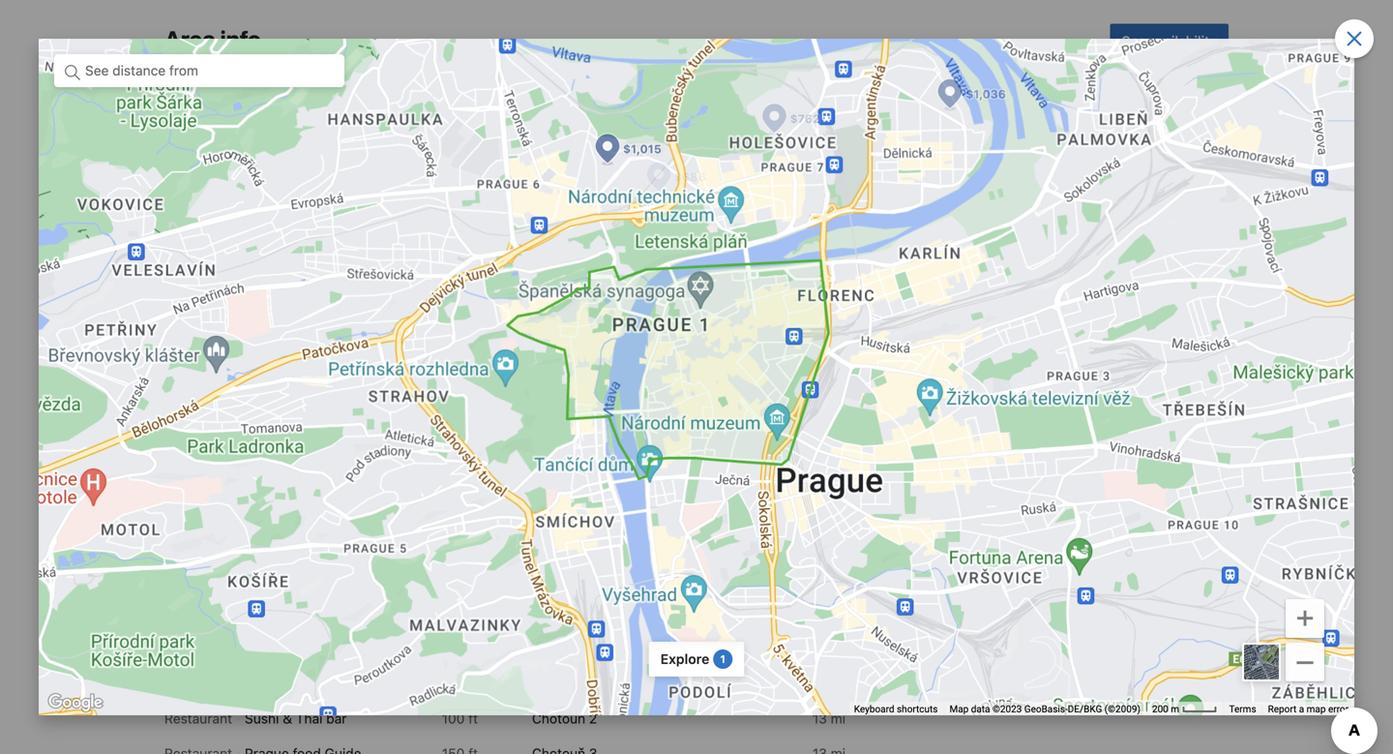 Task type: vqa. For each thing, say whether or not it's contained in the screenshot.
century
yes



Task type: describe. For each thing, give the bounding box(es) containing it.
1.2 mi
[[810, 529, 846, 545]]

old town square
[[165, 439, 271, 455]]

rudolfinum
[[532, 319, 603, 335]]

prague inside the historical building of the national museum of prague
[[238, 563, 282, 579]]

mi for vysehrad castle
[[831, 563, 846, 579]]

botanical garden
[[532, 424, 639, 440]]

2,100 ft
[[431, 509, 478, 525]]

2 bus from the left
[[1035, 405, 1059, 421]]

speculum
[[673, 265, 735, 281]]

15th-
[[693, 160, 729, 176]]

see
[[1123, 33, 1147, 49]]

station down $1,036 on the right top
[[1060, 335, 1104, 351]]

0 horizontal spatial a
[[624, 160, 631, 176]]

main
[[992, 335, 1022, 351]]

$762
[[822, 390, 852, 403]]

57
[[1180, 552, 1195, 568]]

3,200 ft
[[797, 354, 846, 370]]

a inside map view dialog
[[1300, 703, 1305, 715]]

the inside the historical building of the national museum of prague
[[297, 544, 317, 560]]

ft for museum of alchemy - speculum alchemiae
[[836, 275, 846, 291]]

0 vertical spatial old
[[386, 130, 409, 148]]

1.4
[[810, 563, 828, 579]]

mucha
[[165, 265, 207, 281]]

area info
[[165, 26, 261, 53]]

1,600 for old town square
[[431, 439, 465, 455]]

prague zoo
[[532, 598, 609, 614]]

13
[[813, 711, 828, 727]]

powder
[[165, 370, 211, 386]]

ft up 0.8 mi
[[1204, 370, 1214, 386]]

žižkov tower
[[532, 529, 614, 545]]

-
[[663, 265, 669, 281]]

museum inside the historical building of the national museum of prague
[[165, 563, 218, 579]]

1 vertical spatial charles
[[532, 354, 580, 370]]

2.4
[[808, 598, 828, 614]]

100 ft
[[442, 711, 478, 727]]

1 bus from the left
[[900, 405, 924, 421]]

world-
[[1006, 160, 1046, 176]]

garden
[[594, 424, 639, 440]]

public transit
[[927, 220, 1027, 238]]

ft for old town square
[[469, 439, 478, 455]]

tower for henry's tower
[[217, 300, 254, 316]]

top
[[560, 220, 587, 238]]

ft for jan palach memorial
[[469, 509, 478, 525]]

6 mi
[[1187, 517, 1214, 533]]

1.1 for queen anne's summer palace
[[812, 459, 828, 475]]

1 horizontal spatial charles
[[1096, 160, 1147, 176]]

2,700 ft for prague main train station
[[1165, 335, 1214, 351]]

3,050
[[797, 319, 833, 335]]

memorial
[[236, 509, 293, 525]]

2,700 for prague main train station
[[1165, 335, 1201, 351]]

1,600 ft for old town square
[[431, 439, 478, 455]]

2,600 ft
[[429, 598, 478, 614]]

1,650
[[1166, 300, 1201, 316]]

florentinum
[[532, 389, 606, 405]]

airports
[[988, 471, 1050, 490]]

cafes
[[301, 665, 342, 683]]

mi for žižkov tower
[[831, 529, 846, 545]]

ft right 20
[[1204, 265, 1214, 281]]

+ link
[[1286, 597, 1325, 638]]

located
[[216, 130, 276, 148]]

station for můstek metro station
[[1051, 265, 1096, 281]]

$1,036
[[1032, 308, 1072, 321]]

1,600 for ungelt
[[431, 405, 465, 421]]

1 horizontal spatial in
[[280, 130, 293, 148]]

the right and on the right
[[982, 160, 1002, 176]]

subway for můstek metro station
[[900, 265, 949, 281]]

restaurants
[[192, 665, 283, 683]]

queen anne's summer palace
[[532, 459, 721, 475]]

0 vertical spatial airport
[[983, 517, 1026, 533]]

castle for prague castle
[[580, 494, 620, 510]]

station for masaryk's train station
[[1045, 370, 1090, 386]]

13 mi
[[813, 711, 846, 727]]

800
[[440, 265, 465, 281]]

keyboard shortcuts
[[855, 703, 938, 715]]

train left masaryk's
[[900, 370, 931, 386]]

+
[[1296, 597, 1315, 634]]

castle for vysehrad castle
[[595, 563, 634, 579]]

part
[[435, 160, 460, 176]]

mi for queen anne's summer palace
[[831, 459, 846, 475]]

closest
[[927, 471, 984, 490]]

ft for powder tower
[[469, 370, 478, 386]]

2,700 for masaryk's train station
[[1165, 370, 1201, 386]]

restaurant
[[165, 711, 232, 727]]

mi for chotouň 2
[[831, 711, 846, 727]]

57 mi
[[1180, 552, 1214, 568]]

2
[[589, 711, 597, 727]]

transit
[[978, 220, 1027, 238]]

0 horizontal spatial old
[[243, 160, 263, 176]]

ft for florentinum
[[836, 389, 846, 405]]

see availability
[[1123, 33, 1218, 49]]

mi for botanical garden
[[831, 424, 846, 440]]

summer
[[624, 459, 676, 475]]

národní metro station
[[961, 300, 1099, 316]]

2,650
[[797, 275, 833, 291]]

palach
[[190, 509, 232, 525]]

1,450
[[430, 300, 465, 316]]

prague down the historical building of the national museum of prague
[[283, 598, 327, 614]]

20 ft
[[1184, 265, 1214, 281]]

mi for prague zoo
[[831, 598, 846, 614]]

prague castle
[[532, 494, 620, 510]]

town
[[190, 439, 223, 455]]

mi for prague castle
[[831, 494, 846, 510]]

masaryk's
[[944, 370, 1007, 386]]

keyboard shortcuts button
[[855, 702, 938, 716]]

historical building of the national museum of prague
[[165, 544, 373, 579]]

vysehrad
[[532, 563, 591, 579]]

museum right the jewish
[[211, 598, 265, 614]]

national
[[321, 544, 373, 560]]

3,200
[[797, 354, 833, 370]]

2,600
[[429, 598, 465, 614]]

the
[[216, 160, 240, 176]]

restaurants & cafes
[[192, 665, 342, 683]]

$933
[[379, 89, 410, 102]]

+ _
[[1296, 597, 1315, 667]]

.
[[1195, 160, 1199, 176]]

report a map error
[[1269, 703, 1349, 715]]

map view dialog
[[0, 0, 1394, 754]]

availability
[[1150, 33, 1218, 49]]

florenc
[[936, 405, 983, 421]]

see availability button
[[1111, 24, 1229, 59]]

of inside museum of alchemy - speculum alchemiae
[[589, 265, 602, 281]]

ft for rudolfinum
[[837, 319, 846, 335]]

pardubice
[[900, 552, 963, 568]]

ft right 100
[[469, 711, 478, 727]]

old
[[165, 439, 186, 455]]

1 vertical spatial town
[[266, 160, 297, 176]]

top attractions
[[560, 220, 673, 238]]

©2023
[[993, 703, 1023, 715]]

explore
[[661, 651, 710, 667]]

vaclav havel airport prague
[[900, 517, 1074, 533]]

alchemy
[[606, 265, 659, 281]]



Task type: locate. For each thing, give the bounding box(es) containing it.
jewish
[[165, 598, 208, 614]]

2 1.1 from the top
[[812, 494, 828, 510]]

metro for národní
[[1014, 300, 1051, 316]]

florenc central bus station
[[936, 405, 1107, 421]]

metro up the národní metro station
[[1011, 265, 1048, 281]]

1.1 mi for queen anne's summer palace
[[812, 459, 846, 475]]

1.1 for prague castle
[[812, 494, 828, 510]]

thai
[[296, 711, 323, 727]]

closest airports
[[927, 471, 1050, 490]]

zoo
[[580, 598, 609, 614]]

0 vertical spatial subway
[[900, 265, 949, 281]]

famous
[[1046, 160, 1092, 176]]

3,250
[[797, 389, 833, 405]]

0 vertical spatial castle
[[580, 494, 620, 510]]

train down the prague main train station
[[1011, 370, 1042, 386]]

of
[[464, 160, 477, 176], [589, 265, 602, 281], [281, 544, 294, 560], [222, 563, 234, 579]]

2,700 ft for masaryk's train station
[[1165, 370, 1214, 386]]

1.1 down 0.9
[[812, 459, 828, 475]]

0 vertical spatial 1.1
[[812, 459, 828, 475]]

1,700 ft
[[432, 474, 478, 490]]

1 2,700 from the top
[[1165, 335, 1201, 351]]

1.1 mi up the 1.2 mi
[[812, 494, 846, 510]]

800 ft
[[440, 265, 478, 281]]

airport down vaclav havel airport prague
[[967, 552, 1010, 568]]

2 1,600 from the top
[[431, 439, 465, 455]]

1.1 mi for prague castle
[[812, 494, 846, 510]]

ft for prague astronomical clock
[[469, 335, 478, 351]]

1 vertical spatial 2,700
[[1165, 370, 1201, 386]]

town left is
[[266, 160, 297, 176]]

ft down 1,550 ft
[[469, 405, 478, 421]]

1,550 ft
[[431, 370, 478, 386]]

of up alchemiae
[[589, 265, 602, 281]]

castle down anne's
[[580, 494, 620, 510]]

2,700 up 0.8
[[1165, 370, 1201, 386]]

2 subway from the top
[[900, 300, 949, 316]]

charming
[[373, 160, 431, 176]]

airport right havel
[[983, 517, 1026, 533]]

0 horizontal spatial bridge
[[584, 354, 624, 370]]

stunning
[[635, 160, 689, 176]]

the up is
[[297, 130, 322, 148]]

prague up masaryk's
[[944, 335, 988, 351]]

1 vertical spatial in
[[268, 598, 279, 614]]

town
[[413, 130, 450, 148], [266, 160, 297, 176]]

jan palach memorial
[[165, 509, 293, 525]]

report a map error link
[[1269, 703, 1349, 715]]

a left map
[[1300, 703, 1305, 715]]

ft right 3,050
[[837, 319, 846, 335]]

1 vertical spatial castle
[[595, 563, 634, 579]]

0 vertical spatial charles
[[1096, 160, 1147, 176]]

&
[[286, 665, 298, 683], [283, 711, 292, 727]]

1 vertical spatial metro
[[1014, 300, 1051, 316]]

0.8 mi
[[1176, 405, 1214, 421]]

charles down rudolfinum
[[532, 354, 580, 370]]

mucha museum
[[165, 265, 264, 281]]

mi for vaclav havel airport prague
[[1199, 517, 1214, 533]]

building
[[227, 544, 277, 560]]

ft right the 2,200
[[469, 554, 478, 570]]

1,600 up 1,700
[[431, 439, 465, 455]]

of down building
[[222, 563, 234, 579]]

0 vertical spatial a
[[624, 160, 631, 176]]

tower up prague astronomical clock on the left top
[[217, 300, 254, 316]]

2 2,700 ft from the top
[[1165, 370, 1214, 386]]

0 vertical spatial 2,700 ft
[[1165, 335, 1214, 351]]

shortcuts
[[897, 703, 938, 715]]

prague down queen
[[532, 494, 577, 510]]

station down můstek metro station on the right of page
[[1055, 300, 1099, 316]]

6
[[1187, 517, 1195, 533]]

museum inside museum of alchemy - speculum alchemiae
[[532, 265, 586, 281]]

info
[[220, 26, 261, 53]]

henry's tower
[[165, 300, 254, 316]]

and
[[955, 160, 978, 176]]

2,700 ft up 0.8
[[1165, 370, 1214, 386]]

1.1 up 1.2
[[812, 494, 828, 510]]

in right located
[[280, 130, 293, 148]]

2,700 down 1,650
[[1165, 335, 1201, 351]]

mi right 0.9
[[831, 424, 846, 440]]

bridge down $1,015
[[584, 354, 624, 370]]

ft right 800
[[469, 265, 478, 281]]

1 subway from the top
[[900, 265, 949, 281]]

prague down building
[[238, 563, 282, 579]]

2 1,600 ft from the top
[[431, 439, 478, 455]]

station right central
[[1062, 405, 1107, 421]]

metro for můstek
[[1011, 265, 1048, 281]]

1 horizontal spatial bridge
[[1151, 160, 1195, 176]]

chotouň
[[532, 711, 586, 727]]

1 2,700 ft from the top
[[1165, 335, 1214, 351]]

is
[[300, 160, 311, 176]]

1,600 ft down 1,550 ft
[[431, 405, 478, 421]]

mi right 0.8
[[1199, 405, 1214, 421]]

1 vertical spatial a
[[1300, 703, 1305, 715]]

train down $1,036 on the right top
[[1025, 335, 1056, 351]]

národní
[[961, 300, 1010, 316]]

map region
[[39, 39, 1355, 715]]

clock
[[298, 335, 333, 351]]

a right with on the left
[[624, 160, 631, 176]]

0 vertical spatial &
[[286, 665, 298, 683]]

ft down 1,650 ft
[[1204, 335, 1214, 351]]

0.9
[[808, 424, 828, 440]]

museum up henry's tower
[[210, 265, 264, 281]]

metro down můstek metro station on the right of page
[[1014, 300, 1051, 316]]

museum down historical at bottom left
[[165, 563, 218, 579]]

the left national
[[297, 544, 317, 560]]

prague main train station
[[944, 335, 1104, 351]]

ski lifts
[[560, 665, 616, 683]]

subway down public
[[900, 265, 949, 281]]

town up 'part'
[[413, 130, 450, 148]]

ft right 3,250
[[836, 389, 846, 405]]

1 1.1 mi from the top
[[812, 459, 846, 475]]

2.4 mi
[[808, 598, 846, 614]]

ft right 1,500
[[469, 335, 478, 351]]

ft for mucha museum
[[469, 265, 478, 281]]

See distance from search field
[[54, 54, 345, 87]]

terms link
[[1230, 703, 1257, 715]]

0 vertical spatial metro
[[1011, 265, 1048, 281]]

0 vertical spatial bridge
[[1151, 160, 1195, 176]]

museum up alchemiae
[[532, 265, 586, 281]]

bus
[[900, 405, 924, 421], [1035, 405, 1059, 421]]

2,700 ft down 1,650 ft
[[1165, 335, 1214, 351]]

of right 'part'
[[464, 160, 477, 176]]

0 horizontal spatial bus
[[900, 405, 924, 421]]

pardubice airport
[[900, 552, 1010, 568]]

1.4 mi
[[810, 563, 846, 579]]

station down the prague main train station
[[1045, 370, 1090, 386]]

castle up 'zoo'
[[595, 563, 634, 579]]

2 1.1 mi from the top
[[812, 494, 846, 510]]

1 vertical spatial subway
[[900, 300, 949, 316]]

ft for ungelt
[[469, 405, 478, 421]]

mi right 2.4 at the bottom right
[[831, 598, 846, 614]]

0 vertical spatial town
[[413, 130, 450, 148]]

ft for henry's tower
[[469, 300, 478, 316]]

mi right 1.4
[[831, 563, 846, 579]]

mi right 6
[[1199, 517, 1214, 533]]

2 vertical spatial tower
[[577, 529, 614, 545]]

& for restaurants
[[286, 665, 298, 683]]

vaclav
[[900, 517, 941, 533]]

bus left florenc
[[900, 405, 924, 421]]

public
[[927, 220, 974, 238]]

mi right 13
[[831, 711, 846, 727]]

1,600 down 1,550
[[431, 405, 465, 421]]

ft right 1,650
[[1204, 300, 1214, 316]]

1 vertical spatial old
[[243, 160, 263, 176]]

square
[[226, 439, 271, 455]]

the right is
[[314, 160, 334, 176]]

bus right central
[[1035, 405, 1059, 421]]

ft for municipal house
[[469, 474, 478, 490]]

m
[[1172, 703, 1180, 715]]

central
[[986, 405, 1032, 421]]

1 horizontal spatial old
[[386, 130, 409, 148]]

1 horizontal spatial town
[[413, 130, 450, 148]]

alchemiae
[[532, 285, 597, 301]]

clock
[[874, 160, 910, 176]]

1,550
[[431, 370, 465, 386]]

1 vertical spatial tower
[[215, 370, 252, 386]]

tower for žižkov tower
[[577, 529, 614, 545]]

2,700 ft
[[1165, 335, 1214, 351], [1165, 370, 1214, 386]]

mi for pardubice airport
[[1199, 552, 1214, 568]]

0 vertical spatial in
[[280, 130, 293, 148]]

0 horizontal spatial town
[[266, 160, 297, 176]]

1,600 ft up 1,700 ft
[[431, 439, 478, 455]]

& left cafes
[[286, 665, 298, 683]]

station up $1,036 on the right top
[[1051, 265, 1096, 281]]

2 2,700 from the top
[[1165, 370, 1201, 386]]

powder tower
[[165, 370, 252, 386]]

0 vertical spatial 1,600 ft
[[431, 405, 478, 421]]

map
[[950, 703, 969, 715]]

1 vertical spatial 2,700 ft
[[1165, 370, 1214, 386]]

1 vertical spatial 1,600
[[431, 439, 465, 455]]

subway for národní metro station
[[900, 300, 949, 316]]

2,200 ft
[[429, 554, 478, 570]]

havel
[[945, 517, 979, 533]]

1 horizontal spatial bus
[[1035, 405, 1059, 421]]

1,450 ft
[[430, 300, 478, 316]]

mi down 0.9 mi
[[831, 459, 846, 475]]

0 vertical spatial 1,600
[[431, 405, 465, 421]]

ski
[[560, 665, 583, 683]]

200
[[1153, 703, 1169, 715]]

& left thai on the left of page
[[283, 711, 292, 727]]

ft right the 2,600
[[469, 598, 478, 614]]

historic
[[325, 130, 382, 148]]

0.9 mi
[[808, 424, 846, 440]]

charles down $1,573
[[1096, 160, 1147, 176]]

prague up powder
[[165, 335, 209, 351]]

$1,254
[[598, 32, 638, 46]]

bridge down $1,573
[[1151, 160, 1195, 176]]

1
[[721, 653, 726, 666]]

lifts
[[587, 665, 616, 683]]

1 vertical spatial 1.1 mi
[[812, 494, 846, 510]]

0 horizontal spatial charles
[[532, 354, 580, 370]]

jewish museum in prague
[[165, 598, 327, 614]]

station for národní metro station
[[1055, 300, 1099, 316]]

palace
[[680, 459, 721, 475]]

keyboard
[[855, 703, 895, 715]]

tower up vysehrad castle
[[577, 529, 614, 545]]

ft right 3,200
[[836, 354, 846, 370]]

1.1 mi down 0.9 mi
[[812, 459, 846, 475]]

tower down prague astronomical clock on the left top
[[215, 370, 252, 386]]

map data ©2023 geobasis-de/bkg (©2009)
[[950, 703, 1141, 715]]

1 horizontal spatial a
[[1300, 703, 1305, 715]]

subway left the národní
[[900, 300, 949, 316]]

ft up 1,700 ft
[[469, 439, 478, 455]]

train left main
[[900, 335, 931, 351]]

1,650 ft
[[1166, 300, 1214, 316]]

_
[[1297, 630, 1314, 667]]

100
[[442, 711, 465, 727]]

mi right 1.2
[[831, 529, 846, 545]]

1 vertical spatial 1,600 ft
[[431, 439, 478, 455]]

museum of alchemy - speculum alchemiae
[[532, 265, 735, 301]]

1 vertical spatial &
[[283, 711, 292, 727]]

1 1,600 from the top
[[431, 405, 465, 421]]

0 horizontal spatial in
[[268, 598, 279, 614]]

tower for powder tower
[[215, 370, 252, 386]]

complete
[[532, 160, 590, 176]]

nearby
[[249, 220, 301, 238]]

1 vertical spatial 1.1
[[812, 494, 828, 510]]

henry's
[[165, 300, 213, 316]]

ft right 1,450
[[469, 300, 478, 316]]

$1,015
[[623, 333, 661, 347]]

200 m
[[1153, 703, 1182, 715]]

1,600 ft for ungelt
[[431, 405, 478, 421]]

$686
[[684, 515, 716, 529]]

ft right 1,700
[[469, 474, 478, 490]]

what's nearby
[[192, 220, 301, 238]]

google image
[[44, 690, 107, 715]]

ft right 1,550
[[469, 370, 478, 386]]

0 vertical spatial 2,700
[[1165, 335, 1201, 351]]

mi up the 1.2 mi
[[831, 494, 846, 510]]

1 vertical spatial airport
[[967, 552, 1010, 568]]

ft for jewish museum in prague
[[469, 598, 478, 614]]

old up charming
[[386, 130, 409, 148]]

0 vertical spatial tower
[[217, 300, 254, 316]]

in down the historical building of the national museum of prague
[[268, 598, 279, 614]]

1 1,600 ft from the top
[[431, 405, 478, 421]]

& for sushi
[[283, 711, 292, 727]]

mi right the 57
[[1199, 552, 1214, 568]]

charles
[[1096, 160, 1147, 176], [532, 354, 580, 370]]

žižkov
[[532, 529, 573, 545]]

1 vertical spatial bridge
[[584, 354, 624, 370]]

1,600
[[431, 405, 465, 421], [431, 439, 465, 455]]

old
[[386, 130, 409, 148], [243, 160, 263, 176]]

of right building
[[281, 544, 294, 560]]

museum
[[210, 265, 264, 281], [532, 265, 586, 281], [165, 563, 218, 579], [211, 598, 265, 614]]

old right the
[[243, 160, 263, 176]]

ft for charles bridge
[[836, 354, 846, 370]]

0 vertical spatial 1.1 mi
[[812, 459, 846, 475]]

prague down airports
[[1030, 517, 1074, 533]]

what's
[[192, 220, 245, 238]]

1.1 mi
[[812, 459, 846, 475], [812, 494, 846, 510]]

ft right 2,650
[[836, 275, 846, 291]]

map
[[1307, 703, 1327, 715]]

1 1.1 from the top
[[812, 459, 828, 475]]

sushi
[[245, 711, 279, 727]]

ft for historical building of the national museum of prague
[[469, 554, 478, 570]]

prague down vysehrad at the bottom left
[[532, 598, 577, 614]]

2,100
[[431, 509, 465, 525]]

terms
[[1230, 703, 1257, 715]]

ft right 2,100
[[469, 509, 478, 525]]



